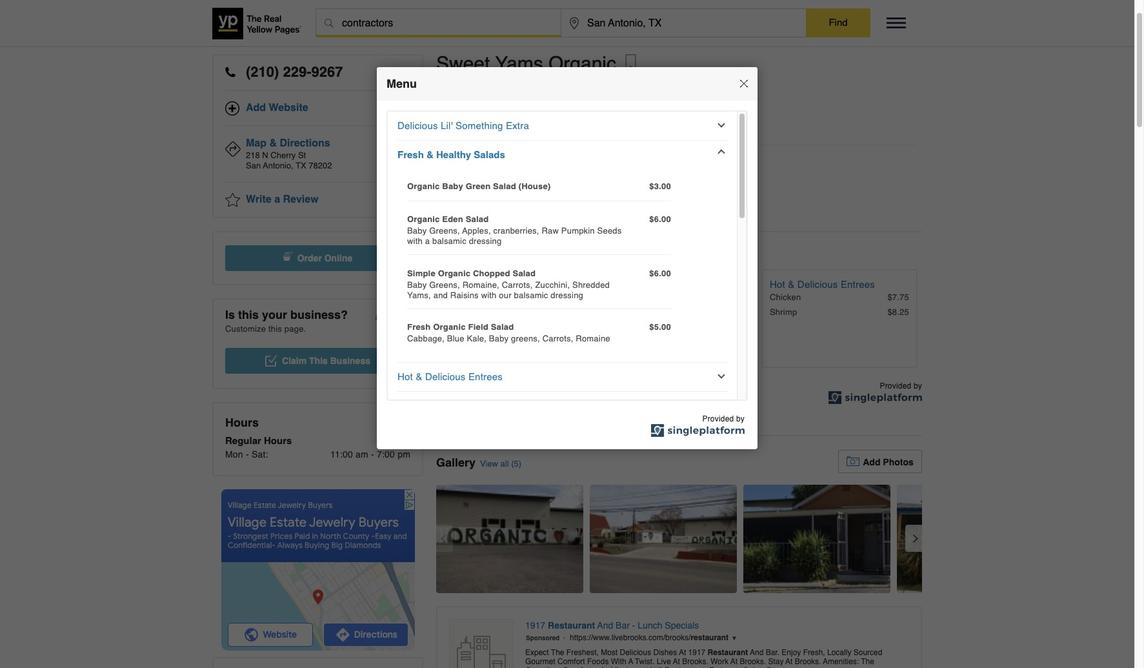 Task type: describe. For each thing, give the bounding box(es) containing it.
sweet yams organic inside breadcrumbs navigation
[[364, 19, 439, 28]]

delicious up "po'boys"
[[425, 371, 466, 382]]

organic vegan chili
[[445, 292, 532, 302]]

gallery view all (5)
[[436, 456, 522, 469]]

online
[[324, 253, 353, 263]]

0 vertical spatial hours
[[225, 416, 259, 429]]

fresh for fresh & healthy salads link to the top
[[398, 149, 424, 160]]

pumpkin
[[561, 226, 595, 236]]

fresh inside fresh organic field salad cabbage, blue kale, baby greens, carrots, romaine
[[407, 322, 431, 332]]

delicious left "open"
[[398, 120, 438, 131]]

melody
[[477, 307, 505, 317]]

eden for organic eden salad
[[640, 319, 660, 329]]

0 vertical spatial this
[[238, 308, 259, 321]]

a inside organic eden salad baby greens, apples, cranberries, raw pumpkin seeds with a balsamic dressing
[[425, 236, 430, 246]]

business
[[330, 356, 370, 366]]

organic melody maker
[[445, 307, 532, 317]]

to
[[566, 102, 573, 112]]

your
[[262, 308, 287, 321]]

view inside 'gallery view all (5)'
[[480, 459, 498, 469]]

(210)
[[246, 64, 279, 80]]

1 horizontal spatial hours
[[264, 435, 292, 446]]

1 vertical spatial delicious lil' something extra
[[445, 279, 576, 290]]

$7.75
[[888, 292, 909, 302]]

add for add photos
[[863, 457, 881, 467]]

our
[[499, 290, 512, 300]]

today:
[[506, 121, 536, 132]]

add website
[[246, 102, 308, 114]]

1 horizontal spatial (house)
[[607, 304, 638, 314]]

healthy for fresh & healthy salads link to the top
[[436, 149, 471, 160]]

0 vertical spatial delicious lil' something extra link
[[398, 111, 727, 140]]

photos
[[883, 457, 914, 467]]

write a review
[[246, 194, 319, 205]]

st
[[298, 150, 306, 160]]

1 vertical spatial yams
[[495, 52, 543, 75]]

& inside map & directions 218 n cherry st san antonio, tx 78202
[[269, 137, 277, 149]]

zucchini,
[[535, 280, 570, 290]]

open
[[449, 121, 475, 132]]

1 vertical spatial fresh & healthy salads
[[607, 279, 712, 290]]

entrees for right hot & delicious entrees link
[[841, 279, 875, 290]]

0 horizontal spatial $5.00
[[562, 307, 584, 317]]

1 horizontal spatial sweet
[[436, 52, 490, 75]]

$4.00
[[562, 322, 584, 332]]

yams inside breadcrumbs navigation
[[389, 19, 408, 28]]

dressing inside simple organic chopped salad baby greens, romaine, carrots, zucchini, shredded yams, and raisins with our balsamic dressing
[[551, 290, 583, 300]]

fresh for bottommost fresh & healthy salads link
[[607, 279, 633, 290]]

1 vertical spatial extra
[[553, 279, 576, 290]]

shrimp
[[770, 307, 797, 317]]

0 vertical spatial fresh & healthy salads
[[398, 149, 505, 160]]

home
[[212, 19, 234, 28]]

home link
[[212, 19, 234, 28]]

regular
[[225, 435, 261, 446]]

simple for simple organic chopped salad baby greens, romaine, carrots, zucchini, shredded yams, and raisins with our balsamic dressing
[[407, 268, 436, 278]]

78202
[[309, 161, 332, 170]]

1 horizontal spatial $5.00
[[649, 322, 671, 332]]

claim
[[282, 356, 307, 366]]

0 horizontal spatial hot & delicious entrees link
[[398, 363, 727, 391]]

greens, inside simple organic chopped salad baby greens, romaine, carrots, zucchini, shredded yams, and raisins with our balsamic dressing
[[429, 280, 460, 290]]

antonio
[[277, 19, 304, 28]]

vegan
[[477, 322, 502, 332]]

salad inside organic eden salad baby greens, apples, cranberries, raw pumpkin seeds with a balsamic dressing
[[466, 215, 489, 224]]

2 horizontal spatial menu
[[499, 392, 522, 402]]

add website link
[[225, 91, 410, 127]]

salad inside simple organic chopped salad
[[607, 345, 629, 355]]

order online link
[[225, 245, 410, 271]]

organic inside simple organic chopped salad
[[636, 334, 666, 343]]

sy lil' po'boys (on gf baguette)
[[398, 400, 544, 411]]

delicious up raisins
[[445, 279, 485, 290]]

green for fresh & healthy salads link to the top
[[466, 181, 491, 191]]

san antonio link
[[261, 19, 304, 28]]

1 horizontal spatial 11:00
[[538, 121, 563, 132]]

lil' for bottommost delicious lil' something extra link
[[488, 279, 500, 290]]

green for bottommost fresh & healthy salads link
[[662, 292, 686, 302]]

1 horizontal spatial -
[[371, 449, 374, 460]]

baby inside fresh organic field salad cabbage, blue kale, baby greens, carrots, romaine
[[489, 334, 509, 343]]

organic inside organic baby green salad (house)
[[607, 292, 638, 302]]

11:00 am - 7:00 pm
[[330, 449, 410, 460]]

the real yellow pages logo image
[[212, 8, 303, 39]]

baby inside simple organic chopped salad baby greens, romaine, carrots, zucchini, shredded yams, and raisins with our balsamic dressing
[[407, 280, 427, 290]]

chopped for simple organic chopped salad baby greens, romaine, carrots, zucchini, shredded yams, and raisins with our balsamic dressing
[[473, 268, 510, 278]]

chili
[[510, 292, 532, 302]]

1 vertical spatial provided
[[702, 414, 734, 423]]

carrots, inside fresh organic field salad cabbage, blue kale, baby greens, carrots, romaine
[[543, 334, 573, 343]]

balsamic inside organic eden salad baby greens, apples, cranberries, raw pumpkin seeds with a balsamic dressing
[[432, 236, 467, 246]]

0 vertical spatial fresh & healthy salads link
[[398, 140, 727, 169]]

cherry
[[271, 150, 296, 160]]

organic inside simple organic chopped salad baby greens, romaine, carrots, zucchini, shredded yams, and raisins with our balsamic dressing
[[438, 268, 471, 278]]

chicken
[[770, 292, 801, 302]]

sat:
[[252, 449, 268, 460]]

southern
[[504, 322, 539, 332]]

0 vertical spatial a
[[274, 194, 280, 205]]

0 horizontal spatial by
[[736, 414, 745, 423]]

0 horizontal spatial pm
[[398, 449, 410, 460]]

view full menu link
[[436, 385, 533, 409]]

with inside organic eden salad baby greens, apples, cranberries, raw pumpkin seeds with a balsamic dressing
[[407, 236, 423, 246]]

(210) 229-9267 link
[[225, 56, 410, 91]]

restaurants link
[[312, 19, 356, 28]]

order online
[[297, 253, 353, 263]]

san antonio
[[261, 19, 304, 28]]

with inside simple organic chopped salad baby greens, romaine, carrots, zucchini, shredded yams, and raisins with our balsamic dressing
[[481, 290, 497, 300]]

view all (5) link
[[480, 459, 522, 469]]

hot for the left hot & delicious entrees link
[[398, 371, 413, 382]]

organic eden salad baby greens, apples, cranberries, raw pumpkin seeds with a balsamic dressing
[[407, 215, 622, 246]]

organic vegan southern greens
[[445, 322, 539, 343]]

2 horizontal spatial -
[[582, 121, 585, 132]]

1 horizontal spatial pm
[[610, 121, 624, 132]]

lil' for topmost delicious lil' something extra link
[[441, 120, 453, 131]]

hot for right hot & delicious entrees link
[[770, 279, 785, 290]]

customize
[[225, 324, 266, 334]]

regular hours
[[225, 435, 292, 446]]

& for fresh & healthy salads link to the top
[[427, 149, 434, 160]]

page.
[[285, 324, 306, 334]]

1 horizontal spatial provided
[[880, 381, 912, 390]]

simple for simple organic chopped salad
[[607, 334, 634, 343]]

0 vertical spatial delicious lil' something extra
[[398, 120, 529, 131]]

organic eden salad
[[607, 319, 685, 329]]

tx inside breadcrumbs navigation
[[242, 19, 252, 28]]

yp!
[[615, 102, 629, 112]]

order
[[297, 253, 322, 263]]

n
[[262, 150, 268, 160]]

map & directions 218 n cherry st san antonio, tx 78202
[[246, 137, 332, 170]]

1 horizontal spatial hot & delicious entrees link
[[770, 279, 875, 290]]

website
[[269, 102, 308, 114]]

first
[[549, 102, 563, 112]]

find
[[829, 17, 848, 28]]

sy lil' po'boys (on gf baguette) link
[[398, 392, 727, 420]]

view full menu
[[457, 392, 522, 402]]

0 horizontal spatial 11:00
[[330, 449, 353, 460]]

all
[[501, 459, 509, 469]]

& for right hot & delicious entrees link
[[788, 279, 795, 290]]

lil' for sy lil' po'boys (on gf baguette) link
[[413, 400, 425, 411]]

1 vertical spatial salads
[[681, 279, 712, 290]]

write
[[246, 194, 272, 205]]

organic baby green salad (house) for fresh & healthy salads link to the top
[[407, 181, 551, 191]]

yams,
[[407, 290, 431, 300]]

0 horizontal spatial $3.00
[[649, 181, 671, 191]]

$6.50
[[562, 292, 584, 302]]

advertisement region
[[221, 489, 415, 651]]

kale,
[[467, 334, 487, 343]]



Task type: vqa. For each thing, say whether or not it's contained in the screenshot.
Field at left top
yes



Task type: locate. For each thing, give the bounding box(es) containing it.
claim this business
[[282, 356, 370, 366]]

1 horizontal spatial a
[[425, 236, 430, 246]]

delicious
[[398, 120, 438, 131], [445, 279, 485, 290], [798, 279, 838, 290], [425, 371, 466, 382]]

eden for organic eden salad baby greens, apples, cranberries, raw pumpkin seeds with a balsamic dressing
[[442, 215, 463, 224]]

baby up organic eden salad
[[640, 292, 660, 302]]

1 horizontal spatial hot
[[770, 279, 785, 290]]

organic baby green salad (house) up organic eden salad
[[607, 292, 711, 314]]

fresh up organic eden salad
[[607, 279, 633, 290]]

with down romaine,
[[481, 290, 497, 300]]

organic inside breadcrumbs navigation
[[411, 19, 439, 28]]

san
[[261, 19, 275, 28], [246, 161, 261, 170]]

simple inside simple organic chopped salad baby greens, romaine, carrots, zucchini, shredded yams, and raisins with our balsamic dressing
[[407, 268, 436, 278]]

vegan
[[477, 292, 507, 302]]

& for the left hot & delicious entrees link
[[416, 371, 422, 382]]

1 vertical spatial greens,
[[429, 280, 460, 290]]

7:00
[[588, 121, 607, 132], [377, 449, 395, 460]]

view left all
[[480, 459, 498, 469]]

salads down now
[[474, 149, 505, 160]]

1 vertical spatial eden
[[640, 319, 660, 329]]

maker
[[508, 307, 532, 317]]

baby left apples, on the left
[[407, 226, 427, 236]]

san inside breadcrumbs navigation
[[261, 19, 275, 28]]

baby
[[442, 181, 463, 191], [407, 226, 427, 236], [407, 280, 427, 290], [640, 292, 660, 302], [489, 334, 509, 343]]

1 horizontal spatial by
[[914, 381, 922, 390]]

hours up regular at the left bottom
[[225, 416, 259, 429]]

amenities:
[[436, 155, 480, 165]]

1 vertical spatial organic baby green salad (house)
[[607, 292, 711, 314]]

0 vertical spatial extra
[[506, 120, 529, 131]]

now
[[477, 121, 500, 132]]

1 vertical spatial dressing
[[551, 290, 583, 300]]

& down cabbage,
[[416, 371, 422, 382]]

0 vertical spatial hot & delicious entrees
[[770, 279, 875, 290]]

0 horizontal spatial entrees
[[469, 371, 503, 382]]

(house) up organic eden salad
[[607, 304, 638, 314]]

seeds
[[597, 226, 622, 236]]

1 vertical spatial by
[[736, 414, 745, 423]]

eden inside organic eden salad baby greens, apples, cranberries, raw pumpkin seeds with a balsamic dressing
[[442, 215, 463, 224]]

simple organic chopped salad baby greens, romaine, carrots, zucchini, shredded yams, and raisins with our balsamic dressing
[[407, 268, 610, 300]]

something up amenities:
[[456, 120, 503, 131]]

san right tx link
[[261, 19, 275, 28]]

view left full
[[457, 392, 478, 402]]

add left photos
[[863, 457, 881, 467]]

0 vertical spatial greens,
[[429, 226, 460, 236]]

0 horizontal spatial yams
[[389, 19, 408, 28]]

0 vertical spatial 7:00
[[588, 121, 607, 132]]

tx right home
[[242, 19, 252, 28]]

0 vertical spatial am
[[565, 121, 579, 132]]

hot up chicken
[[770, 279, 785, 290]]

organic inside fresh organic field salad cabbage, blue kale, baby greens, carrots, romaine
[[433, 322, 466, 332]]

hot & delicious entrees
[[770, 279, 875, 290], [398, 371, 503, 382]]

carrots,
[[502, 280, 533, 290], [543, 334, 573, 343]]

2 greens, from the top
[[429, 280, 460, 290]]

0 vertical spatial $3.00
[[649, 181, 671, 191]]

(house) up raw at the top of the page
[[519, 181, 551, 191]]

greens,
[[511, 334, 540, 343]]

organic inside organic eden salad baby greens, apples, cranberries, raw pumpkin seeds with a balsamic dressing
[[407, 215, 440, 224]]

1 vertical spatial pm
[[398, 449, 410, 460]]

0 horizontal spatial balsamic
[[432, 236, 467, 246]]

0 vertical spatial organic baby green salad (house)
[[407, 181, 551, 191]]

0 vertical spatial provided
[[880, 381, 912, 390]]

2 horizontal spatial lil'
[[488, 279, 500, 290]]

dressing inside organic eden salad baby greens, apples, cranberries, raw pumpkin seeds with a balsamic dressing
[[469, 236, 502, 246]]

open now today: 11:00 am - 7:00 pm
[[449, 121, 624, 132]]

0 vertical spatial hot
[[770, 279, 785, 290]]

1 horizontal spatial with
[[481, 290, 497, 300]]

hot & delicious entrees for the left hot & delicious entrees link
[[398, 371, 503, 382]]

1 vertical spatial a
[[425, 236, 430, 246]]

baby down vegan
[[489, 334, 509, 343]]

pm
[[610, 121, 624, 132], [398, 449, 410, 460]]

0 horizontal spatial fresh & healthy salads
[[398, 149, 505, 160]]

full
[[480, 392, 496, 402]]

1 vertical spatial add
[[863, 457, 881, 467]]

menu
[[387, 76, 417, 90], [436, 243, 467, 257], [499, 392, 522, 402]]

green down amenities:
[[466, 181, 491, 191]]

fresh up cabbage,
[[407, 322, 431, 332]]

0 horizontal spatial lil'
[[413, 400, 425, 411]]

1 vertical spatial am
[[356, 449, 369, 460]]

chopped inside simple organic chopped salad
[[669, 334, 704, 343]]

hot & delicious entrees link up chicken
[[770, 279, 875, 290]]

menu for fresh & healthy salads link to the top
[[387, 76, 417, 90]]

on
[[603, 102, 612, 112]]

tx inside map & directions 218 n cherry st san antonio, tx 78202
[[296, 161, 306, 170]]

1 vertical spatial something
[[503, 279, 550, 290]]

organic baby green salad (house) for bottommost fresh & healthy salads link
[[607, 292, 711, 314]]

healthy up organic eden salad
[[645, 279, 679, 290]]

greens
[[445, 334, 473, 343]]

& for bottommost fresh & healthy salads link
[[636, 279, 642, 290]]

0 horizontal spatial salads
[[474, 149, 505, 160]]

eden up simple organic chopped salad
[[640, 319, 660, 329]]

add photos
[[863, 457, 914, 467]]

po'boys
[[428, 400, 463, 411]]

simple inside simple organic chopped salad
[[607, 334, 634, 343]]

hours up sat:
[[264, 435, 292, 446]]

sweet inside breadcrumbs navigation
[[364, 19, 386, 28]]

chopped for simple organic chopped salad
[[669, 334, 704, 343]]

by
[[914, 381, 922, 390], [736, 414, 745, 423]]

with up yams,
[[407, 236, 423, 246]]

lil' up vegan
[[488, 279, 500, 290]]

gallery
[[436, 456, 476, 469]]

green
[[466, 181, 491, 191], [662, 292, 686, 302]]

salads up organic eden salad
[[681, 279, 712, 290]]

(5)
[[511, 459, 522, 469]]

0 vertical spatial provided by
[[880, 381, 922, 390]]

& left amenities:
[[427, 149, 434, 160]]

hot & delicious entrees up "po'boys"
[[398, 371, 503, 382]]

tx
[[242, 19, 252, 28], [296, 161, 306, 170]]

229-
[[283, 64, 311, 80]]

yams right restaurants link
[[389, 19, 408, 28]]

1 vertical spatial $5.00
[[649, 322, 671, 332]]

dressing
[[469, 236, 502, 246], [551, 290, 583, 300]]

salad inside simple organic chopped salad baby greens, romaine, carrots, zucchini, shredded yams, and raisins with our balsamic dressing
[[513, 268, 536, 278]]

0 horizontal spatial (house)
[[519, 181, 551, 191]]

1 horizontal spatial organic baby green salad (house)
[[607, 292, 711, 314]]

delicious lil' something extra up "our"
[[445, 279, 576, 290]]

baguette)
[[502, 400, 544, 411]]

1 horizontal spatial chopped
[[669, 334, 704, 343]]

with
[[407, 236, 423, 246], [481, 290, 497, 300]]

salad inside fresh organic field salad cabbage, blue kale, baby greens, carrots, romaine
[[491, 322, 514, 332]]

(42)
[[717, 102, 732, 112]]

0 horizontal spatial tx
[[242, 19, 252, 28]]

be the first to review on yp! link
[[521, 102, 633, 112]]

baby up yams,
[[407, 280, 427, 290]]

chopped down organic eden salad
[[669, 334, 704, 343]]

review
[[575, 102, 600, 112]]

1 horizontal spatial view
[[480, 459, 498, 469]]

0 vertical spatial by
[[914, 381, 922, 390]]

san inside map & directions 218 n cherry st san antonio, tx 78202
[[246, 161, 261, 170]]

$3.00
[[649, 181, 671, 191], [725, 292, 747, 302]]

1 vertical spatial provided by
[[702, 414, 745, 423]]

balsamic down apples, on the left
[[432, 236, 467, 246]]

antonio,
[[263, 161, 293, 170]]

san down 218
[[246, 161, 261, 170]]

simple up yams,
[[407, 268, 436, 278]]

something
[[456, 120, 503, 131], [503, 279, 550, 290]]

1 vertical spatial hot & delicious entrees link
[[398, 363, 727, 391]]

0 vertical spatial entrees
[[841, 279, 875, 290]]

delicious lil' something extra
[[398, 120, 529, 131], [445, 279, 576, 290]]

0 horizontal spatial simple
[[407, 268, 436, 278]]

delicious up chicken
[[798, 279, 838, 290]]

(on
[[466, 400, 483, 411]]

chopped
[[473, 268, 510, 278], [669, 334, 704, 343]]

apples,
[[462, 226, 491, 236]]

add for add website
[[246, 102, 266, 114]]

greens,
[[429, 226, 460, 236], [429, 280, 460, 290]]

hot up sy
[[398, 371, 413, 382]]

simple down organic eden salad
[[607, 334, 634, 343]]

eden up apples, on the left
[[442, 215, 463, 224]]

breadcrumbs navigation
[[212, 18, 922, 28]]

0 vertical spatial san
[[261, 19, 275, 28]]

1 vertical spatial 11:00
[[330, 449, 353, 460]]

0 vertical spatial sweet
[[364, 19, 386, 28]]

this
[[309, 356, 328, 366]]

review
[[283, 194, 319, 205]]

1 vertical spatial simple
[[607, 334, 634, 343]]

entrees
[[841, 279, 875, 290], [469, 371, 503, 382]]

hot & delicious entrees link up sy lil' po'boys (on gf baguette) link
[[398, 363, 727, 391]]

0 vertical spatial lil'
[[441, 120, 453, 131]]

218
[[246, 150, 260, 160]]

1 horizontal spatial this
[[269, 324, 282, 334]]

11:00
[[538, 121, 563, 132], [330, 449, 353, 460]]

0 vertical spatial something
[[456, 120, 503, 131]]

fresh & healthy salads up organic eden salad
[[607, 279, 712, 290]]

greens, inside organic eden salad baby greens, apples, cranberries, raw pumpkin seeds with a balsamic dressing
[[429, 226, 460, 236]]

1 vertical spatial fresh & healthy salads link
[[607, 279, 712, 290]]

hot & delicious entrees link
[[770, 279, 875, 290], [398, 363, 727, 391]]

sweet down find a business text field
[[436, 52, 490, 75]]

sy
[[398, 400, 411, 411]]

yams up "be" on the left top of the page
[[495, 52, 543, 75]]

the
[[534, 102, 547, 112]]

tx down the st
[[296, 161, 306, 170]]

shredded
[[572, 280, 610, 290]]

1 horizontal spatial provided by
[[880, 381, 922, 390]]

romaine,
[[463, 280, 500, 290]]

1 vertical spatial fresh
[[607, 279, 633, 290]]

healthy down "open"
[[436, 149, 471, 160]]

view
[[457, 392, 478, 402], [480, 459, 498, 469]]

a right write on the top
[[274, 194, 280, 205]]

Find a business text field
[[316, 9, 561, 37]]

(house)
[[519, 181, 551, 191], [607, 304, 638, 314]]

extra down "be" on the left top of the page
[[506, 120, 529, 131]]

0 vertical spatial balsamic
[[432, 236, 467, 246]]

yams
[[389, 19, 408, 28], [495, 52, 543, 75]]

0 horizontal spatial green
[[466, 181, 491, 191]]

carrots, up chili
[[502, 280, 533, 290]]

pm down sy
[[398, 449, 410, 460]]

carrots, inside simple organic chopped salad baby greens, romaine, carrots, zucchini, shredded yams, and raisins with our balsamic dressing
[[502, 280, 533, 290]]

healthy for bottommost fresh & healthy salads link
[[645, 279, 679, 290]]

blue
[[447, 334, 464, 343]]

organic baby green salad (house) down amenities:
[[407, 181, 551, 191]]

baby inside organic eden salad baby greens, apples, cranberries, raw pumpkin seeds with a balsamic dressing
[[407, 226, 427, 236]]

1 horizontal spatial am
[[565, 121, 579, 132]]

fresh left amenities:
[[398, 149, 424, 160]]

1 horizontal spatial lil'
[[441, 120, 453, 131]]

chopped inside simple organic chopped salad baby greens, romaine, carrots, zucchini, shredded yams, and raisins with our balsamic dressing
[[473, 268, 510, 278]]

hot & delicious entrees for right hot & delicious entrees link
[[770, 279, 875, 290]]

is
[[225, 308, 235, 321]]

1 greens, from the top
[[429, 226, 460, 236]]

something for topmost delicious lil' something extra link
[[456, 120, 503, 131]]

mon
[[225, 449, 243, 460]]

this up customize
[[238, 308, 259, 321]]

something up chili
[[503, 279, 550, 290]]

1 vertical spatial delicious lil' something extra link
[[445, 279, 576, 290]]

Where? text field
[[562, 9, 806, 37]]

mon - sat:
[[225, 449, 268, 460]]

1 horizontal spatial entrees
[[841, 279, 875, 290]]

gf
[[485, 400, 499, 411]]

0 vertical spatial view
[[457, 392, 478, 402]]

(42) link
[[638, 99, 732, 115]]

pm down yp!
[[610, 121, 624, 132]]

carrots, down $4.00
[[543, 334, 573, 343]]

simple organic chopped salad
[[607, 334, 704, 355]]

1 horizontal spatial tx
[[296, 161, 306, 170]]

1 vertical spatial hot & delicious entrees
[[398, 371, 503, 382]]

be
[[521, 102, 532, 112]]

1 horizontal spatial hot & delicious entrees
[[770, 279, 875, 290]]

cranberries,
[[493, 226, 539, 236]]

chopped up romaine,
[[473, 268, 510, 278]]

1 vertical spatial sweet yams organic
[[436, 52, 616, 75]]

fresh & healthy salads down "open"
[[398, 149, 505, 160]]

extra up $6.50 on the top of the page
[[553, 279, 576, 290]]

1 vertical spatial tx
[[296, 161, 306, 170]]

1 horizontal spatial $3.00
[[725, 292, 747, 302]]

raw
[[542, 226, 559, 236]]

sweet yams organic
[[364, 19, 439, 28], [436, 52, 616, 75]]

0 vertical spatial eden
[[442, 215, 463, 224]]

2 vertical spatial fresh
[[407, 322, 431, 332]]

0 vertical spatial yams
[[389, 19, 408, 28]]

0 horizontal spatial -
[[246, 449, 249, 460]]

add left website
[[246, 102, 266, 114]]

business?
[[290, 308, 348, 321]]

dressing down apples, on the left
[[469, 236, 502, 246]]

lil' right sy
[[413, 400, 425, 411]]

1 vertical spatial menu
[[436, 243, 467, 257]]

something for bottommost delicious lil' something extra link
[[503, 279, 550, 290]]

greens, left apples, on the left
[[429, 226, 460, 236]]

delicious lil' something extra up amenities:
[[398, 120, 529, 131]]

0 vertical spatial (house)
[[519, 181, 551, 191]]

eden
[[442, 215, 463, 224], [640, 319, 660, 329]]

fresh organic field salad cabbage, blue kale, baby greens, carrots, romaine
[[407, 322, 610, 343]]

1 vertical spatial lil'
[[488, 279, 500, 290]]

close image
[[740, 78, 748, 89]]

a up yams,
[[425, 236, 430, 246]]

0 vertical spatial with
[[407, 236, 423, 246]]

0 horizontal spatial provided by
[[702, 414, 745, 423]]

restaurants
[[312, 19, 356, 28]]

0 horizontal spatial organic baby green salad (house)
[[407, 181, 551, 191]]

green up organic eden salad
[[662, 292, 686, 302]]

raisins
[[450, 290, 479, 300]]

organic inside organic vegan southern greens
[[445, 322, 475, 332]]

add photos link
[[838, 450, 922, 473]]

1 vertical spatial balsamic
[[514, 290, 548, 300]]

entrees for the left hot & delicious entrees link
[[469, 371, 503, 382]]

greens, up and
[[429, 280, 460, 290]]

view inside view full menu link
[[457, 392, 478, 402]]

fresh & healthy salads link
[[398, 140, 727, 169], [607, 279, 712, 290]]

find button
[[806, 8, 871, 37]]

fresh & healthy salads link up organic eden salad
[[607, 279, 712, 290]]

this down 'your'
[[269, 324, 282, 334]]

cabbage,
[[407, 334, 445, 343]]

balsamic inside simple organic chopped salad baby greens, romaine, carrots, zucchini, shredded yams, and raisins with our balsamic dressing
[[514, 290, 548, 300]]

$5.00 up simple organic chopped salad
[[649, 322, 671, 332]]

menu for bottommost fresh & healthy salads link
[[436, 243, 467, 257]]

0 vertical spatial tx
[[242, 19, 252, 28]]

balsamic up maker
[[514, 290, 548, 300]]

& up organic eden salad
[[636, 279, 642, 290]]

1 horizontal spatial salads
[[681, 279, 712, 290]]

dressing down zucchini, on the top left of page
[[551, 290, 583, 300]]

1 vertical spatial $3.00
[[725, 292, 747, 302]]

& up the cherry at the top left of the page
[[269, 137, 277, 149]]

&
[[269, 137, 277, 149], [427, 149, 434, 160], [636, 279, 642, 290], [788, 279, 795, 290], [416, 371, 422, 382]]

1 vertical spatial green
[[662, 292, 686, 302]]

$5.00 down $6.50 on the top of the page
[[562, 307, 584, 317]]

0 vertical spatial simple
[[407, 268, 436, 278]]

directions
[[280, 137, 330, 149]]

0 horizontal spatial 7:00
[[377, 449, 395, 460]]

0 vertical spatial add
[[246, 102, 266, 114]]

fresh & healthy salads link down open now today: 11:00 am - 7:00 pm
[[398, 140, 727, 169]]

balsamic
[[432, 236, 467, 246], [514, 290, 548, 300]]

add
[[246, 102, 266, 114], [863, 457, 881, 467]]

baby down amenities:
[[442, 181, 463, 191]]

1 vertical spatial hot
[[398, 371, 413, 382]]

hot & delicious entrees up chicken
[[770, 279, 875, 290]]

0 vertical spatial healthy
[[436, 149, 471, 160]]

& up chicken
[[788, 279, 795, 290]]

sweet right restaurants link
[[364, 19, 386, 28]]

lil' up amenities:
[[441, 120, 453, 131]]

0 vertical spatial salads
[[474, 149, 505, 160]]

0 horizontal spatial carrots,
[[502, 280, 533, 290]]



